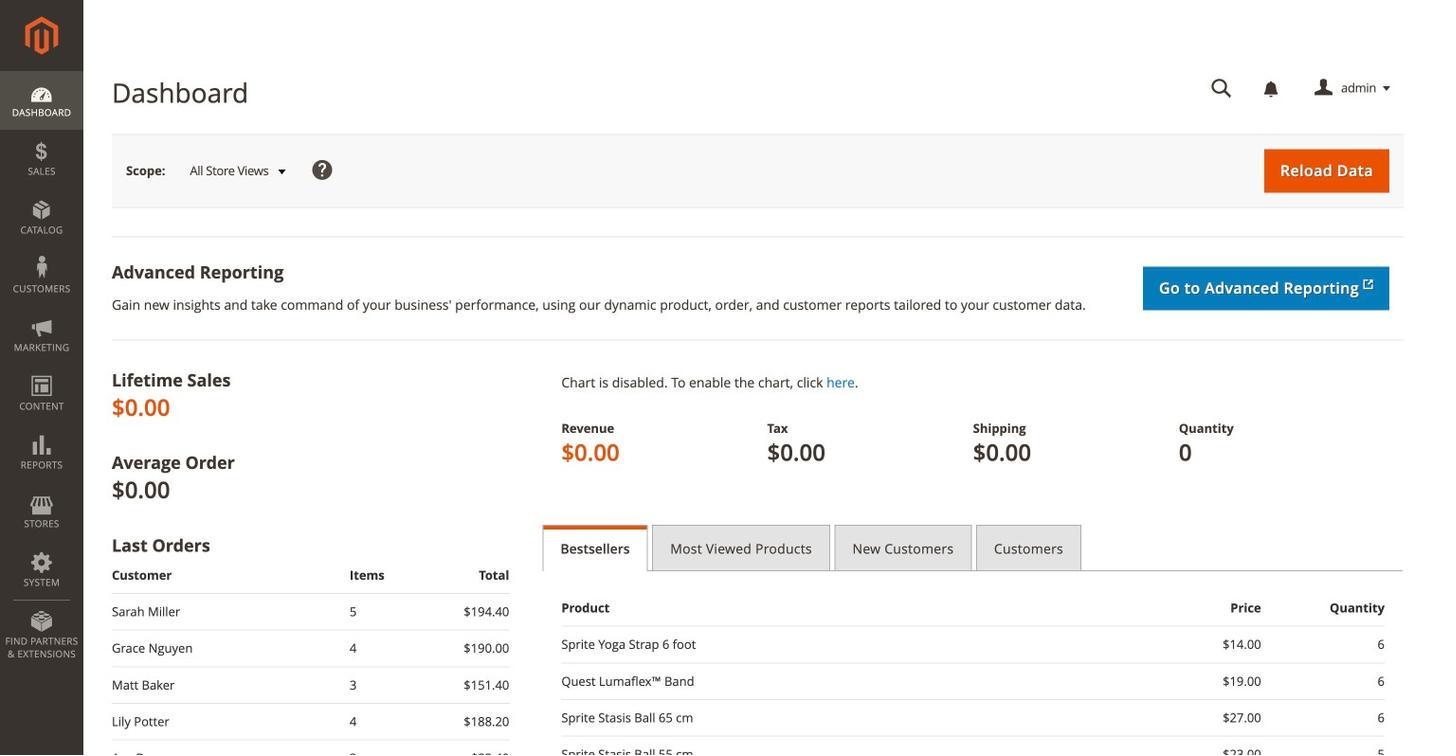 Task type: locate. For each thing, give the bounding box(es) containing it.
tab list
[[542, 525, 1404, 572]]

magento admin panel image
[[25, 16, 58, 55]]

menu bar
[[0, 71, 83, 670]]

None text field
[[1198, 72, 1245, 105]]



